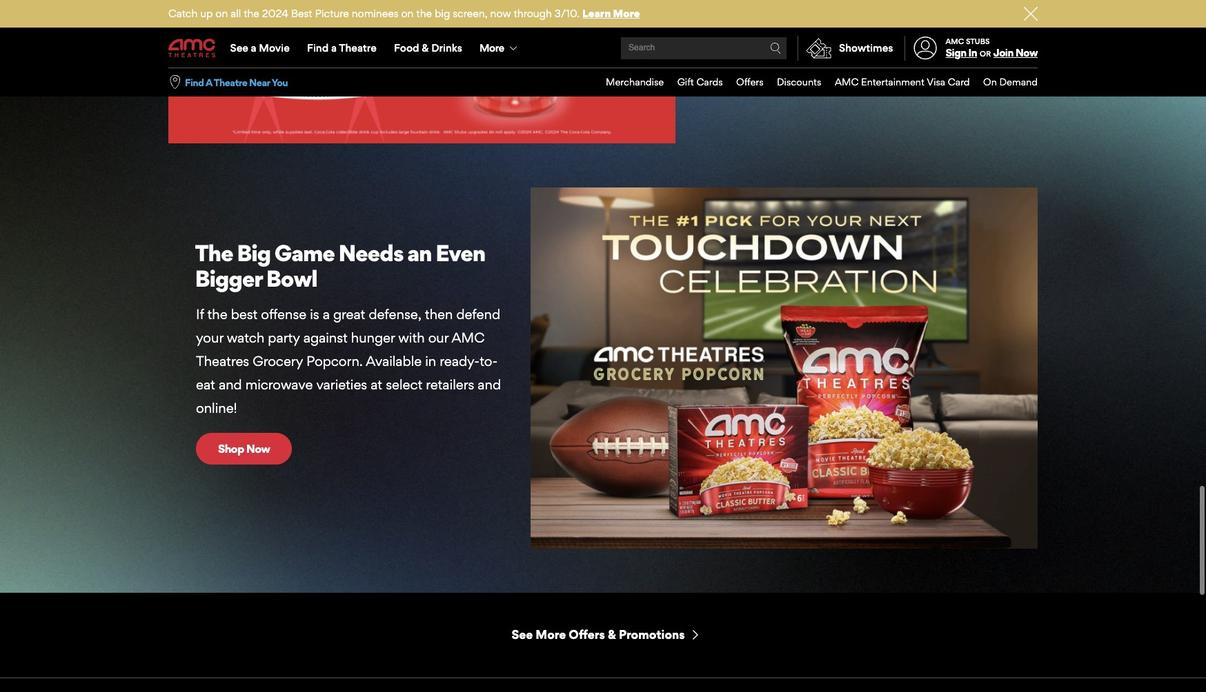 Task type: vqa. For each thing, say whether or not it's contained in the screenshot.
Feb
no



Task type: describe. For each thing, give the bounding box(es) containing it.
a for movie
[[251, 41, 256, 55]]

bowl
[[266, 265, 317, 293]]

find a theatre
[[307, 41, 377, 55]]

more inside 'button'
[[480, 41, 504, 54]]

visa
[[927, 76, 946, 88]]

microwave
[[245, 377, 313, 394]]

on demand
[[983, 76, 1038, 88]]

the
[[195, 239, 233, 267]]

showtimes link
[[798, 36, 893, 61]]

sign in or join amc stubs element
[[904, 29, 1038, 68]]

2024
[[262, 7, 288, 20]]

shop
[[218, 442, 244, 456]]

learn more link
[[582, 7, 640, 20]]

popcorn.
[[306, 353, 363, 370]]

order now link
[[703, 15, 803, 47]]

merchandise
[[606, 76, 664, 88]]

our
[[428, 330, 449, 346]]

user profile image
[[906, 37, 945, 60]]

gift
[[677, 76, 694, 88]]

now
[[490, 7, 511, 20]]

sign
[[946, 46, 966, 59]]

varieties
[[316, 377, 367, 394]]

0 vertical spatial more
[[613, 7, 640, 20]]

1 and from the left
[[219, 377, 242, 394]]

all
[[231, 7, 241, 20]]

in
[[969, 46, 977, 59]]

close this dialog image
[[1182, 666, 1196, 680]]

entertainment
[[861, 76, 925, 88]]

hunger
[[351, 330, 395, 346]]

3/10.
[[555, 7, 580, 20]]

an
[[407, 239, 432, 267]]

showtimes
[[839, 41, 893, 55]]

food & drinks
[[394, 41, 462, 55]]

1 vertical spatial offers
[[569, 628, 605, 643]]

food
[[394, 41, 419, 55]]

shop now link
[[196, 433, 292, 465]]

defense,
[[369, 306, 422, 323]]

if the best offense is a great defense, then defend your watch party against hunger with our amc theatres grocery popcorn. available in ready-to- eat and microwave varieties at select retailers and online!
[[196, 306, 501, 417]]

gift cards link
[[664, 68, 723, 96]]

find a theatre near you button
[[185, 76, 288, 89]]

game day grocery popcorn image
[[531, 187, 1038, 549]]

on
[[983, 76, 997, 88]]

watch
[[227, 330, 264, 346]]

more button
[[471, 29, 529, 68]]

through
[[514, 7, 552, 20]]

amc entertainment visa card
[[835, 76, 970, 88]]

eat
[[196, 377, 215, 394]]

near
[[249, 76, 270, 88]]

merchandise link
[[592, 68, 664, 96]]

game
[[274, 239, 334, 267]]

order now
[[725, 24, 780, 38]]

join
[[994, 46, 1014, 59]]

the big game needs an even bigger bowl
[[195, 239, 485, 293]]

see more offers & promotions link
[[512, 628, 700, 643]]

best
[[291, 7, 312, 20]]

menu containing more
[[168, 29, 1038, 68]]

2 and from the left
[[478, 377, 501, 394]]

now inside amc stubs sign in or join now
[[1016, 46, 1038, 59]]

order
[[725, 24, 754, 38]]

see more offers & promotions
[[512, 628, 685, 643]]

discounts
[[777, 76, 821, 88]]

1 vertical spatial &
[[608, 628, 616, 643]]

grocery
[[253, 353, 303, 370]]

offers inside menu
[[736, 76, 764, 88]]

nominees
[[352, 7, 399, 20]]

food & drinks link
[[385, 29, 471, 68]]

big
[[435, 7, 450, 20]]

needs
[[338, 239, 403, 267]]

showtimes image
[[798, 36, 839, 61]]

amc stubs sign in or join now
[[946, 36, 1038, 59]]

with
[[398, 330, 425, 346]]

movie
[[259, 41, 290, 55]]

shop now
[[218, 442, 270, 456]]

see a movie link
[[222, 29, 298, 68]]

a
[[206, 76, 212, 88]]

big
[[237, 239, 270, 267]]

at
[[371, 377, 382, 394]]

stubs
[[966, 36, 990, 46]]

2 on from the left
[[401, 7, 414, 20]]

amc entertainment visa card link
[[821, 68, 970, 96]]

promotions
[[619, 628, 685, 643]]

learn
[[582, 7, 611, 20]]



Task type: locate. For each thing, give the bounding box(es) containing it.
1 vertical spatial theatre
[[214, 76, 247, 88]]

1 vertical spatial more
[[480, 41, 504, 54]]

1 vertical spatial now
[[1016, 46, 1038, 59]]

find inside button
[[185, 76, 204, 88]]

menu containing merchandise
[[592, 68, 1038, 96]]

theatre
[[339, 41, 377, 55], [214, 76, 247, 88]]

the left "big"
[[416, 7, 432, 20]]

0 vertical spatial theatre
[[339, 41, 377, 55]]

card
[[948, 76, 970, 88]]

find a theatre near you
[[185, 76, 288, 88]]

0 horizontal spatial the
[[207, 306, 227, 323]]

2 vertical spatial more
[[536, 628, 566, 643]]

a for theatre
[[331, 41, 337, 55]]

amc for sign
[[946, 36, 964, 46]]

a
[[251, 41, 256, 55], [331, 41, 337, 55], [323, 306, 330, 323]]

your
[[196, 330, 223, 346]]

theatre for a
[[214, 76, 247, 88]]

0 vertical spatial find
[[307, 41, 329, 55]]

sign in button
[[946, 46, 977, 59]]

amc logo image
[[168, 39, 217, 58], [168, 39, 217, 58]]

1 vertical spatial see
[[512, 628, 533, 643]]

amc up sign
[[946, 36, 964, 46]]

to-
[[480, 353, 498, 370]]

1 horizontal spatial see
[[512, 628, 533, 643]]

2 horizontal spatial a
[[331, 41, 337, 55]]

1 horizontal spatial &
[[608, 628, 616, 643]]

the right all
[[244, 7, 259, 20]]

0 vertical spatial menu
[[168, 29, 1038, 68]]

best
[[231, 306, 258, 323]]

join now button
[[994, 46, 1038, 59]]

the inside if the best offense is a great defense, then defend your watch party against hunger with our amc theatres grocery popcorn. available in ready-to- eat and microwave varieties at select retailers and online!
[[207, 306, 227, 323]]

if
[[196, 306, 204, 323]]

find
[[307, 41, 329, 55], [185, 76, 204, 88]]

now right shop
[[246, 442, 270, 456]]

or
[[980, 49, 991, 59]]

screen,
[[453, 7, 488, 20]]

party
[[268, 330, 300, 346]]

ready-
[[440, 353, 480, 370]]

1 horizontal spatial and
[[478, 377, 501, 394]]

1 horizontal spatial a
[[323, 306, 330, 323]]

0 horizontal spatial &
[[422, 41, 429, 55]]

see for see a movie
[[230, 41, 248, 55]]

0 horizontal spatial on
[[216, 7, 228, 20]]

0 horizontal spatial find
[[185, 76, 204, 88]]

in
[[425, 353, 436, 370]]

now for shop now
[[246, 442, 270, 456]]

menu down the showtimes image
[[592, 68, 1038, 96]]

1 horizontal spatial on
[[401, 7, 414, 20]]

a inside 'link'
[[331, 41, 337, 55]]

amc
[[946, 36, 964, 46], [835, 76, 859, 88], [452, 330, 485, 346]]

& left promotions
[[608, 628, 616, 643]]

2 vertical spatial amc
[[452, 330, 485, 346]]

amc inside if the best offense is a great defense, then defend your watch party against hunger with our amc theatres grocery popcorn. available in ready-to- eat and microwave varieties at select retailers and online!
[[452, 330, 485, 346]]

& inside menu
[[422, 41, 429, 55]]

offers link
[[723, 68, 764, 96]]

0 vertical spatial offers
[[736, 76, 764, 88]]

and right eat
[[219, 377, 242, 394]]

great
[[333, 306, 365, 323]]

and
[[219, 377, 242, 394], [478, 377, 501, 394]]

picture
[[315, 7, 349, 20]]

1 horizontal spatial the
[[244, 7, 259, 20]]

amc for visa
[[835, 76, 859, 88]]

drinks
[[431, 41, 462, 55]]

0 horizontal spatial and
[[219, 377, 242, 394]]

0 vertical spatial see
[[230, 41, 248, 55]]

against
[[303, 330, 348, 346]]

bigger
[[195, 265, 262, 293]]

menu
[[168, 29, 1038, 68], [592, 68, 1038, 96]]

and down to-
[[478, 377, 501, 394]]

now
[[757, 24, 780, 38], [1016, 46, 1038, 59], [246, 442, 270, 456]]

a left movie
[[251, 41, 256, 55]]

retailers
[[426, 377, 474, 394]]

theatre right a
[[214, 76, 247, 88]]

find inside 'link'
[[307, 41, 329, 55]]

gift cards
[[677, 76, 723, 88]]

defend
[[456, 306, 500, 323]]

find for find a theatre
[[307, 41, 329, 55]]

is
[[310, 306, 319, 323]]

find down picture
[[307, 41, 329, 55]]

catch up on all the 2024 best picture nominees on the big screen, now through 3/10. learn more
[[168, 7, 640, 20]]

1 horizontal spatial more
[[536, 628, 566, 643]]

offers right cards
[[736, 76, 764, 88]]

offers left promotions
[[569, 628, 605, 643]]

&
[[422, 41, 429, 55], [608, 628, 616, 643]]

menu down learn
[[168, 29, 1038, 68]]

theatre for a
[[339, 41, 377, 55]]

1 horizontal spatial amc
[[835, 76, 859, 88]]

submit search icon image
[[770, 43, 781, 54]]

amc down showtimes link in the right of the page
[[835, 76, 859, 88]]

even
[[436, 239, 485, 267]]

now up submit search icon
[[757, 24, 780, 38]]

a inside if the best offense is a great defense, then defend your watch party against hunger with our amc theatres grocery popcorn. available in ready-to- eat and microwave varieties at select retailers and online!
[[323, 306, 330, 323]]

2 horizontal spatial more
[[613, 7, 640, 20]]

see inside menu
[[230, 41, 248, 55]]

now right join
[[1016, 46, 1038, 59]]

2 horizontal spatial now
[[1016, 46, 1038, 59]]

amc inside amc stubs sign in or join now
[[946, 36, 964, 46]]

search the AMC website text field
[[627, 43, 770, 53]]

see
[[230, 41, 248, 55], [512, 628, 533, 643]]

theatres
[[196, 353, 249, 370]]

theatre inside 'link'
[[339, 41, 377, 55]]

theatre down 'nominees' on the left top
[[339, 41, 377, 55]]

amc up "ready-"
[[452, 330, 485, 346]]

offers
[[736, 76, 764, 88], [569, 628, 605, 643]]

a down picture
[[331, 41, 337, 55]]

1 vertical spatial amc
[[835, 76, 859, 88]]

1 horizontal spatial offers
[[736, 76, 764, 88]]

on demand link
[[970, 68, 1038, 96]]

cards
[[697, 76, 723, 88]]

catch
[[168, 7, 198, 20]]

on right 'nominees' on the left top
[[401, 7, 414, 20]]

0 horizontal spatial theatre
[[214, 76, 247, 88]]

1 horizontal spatial now
[[757, 24, 780, 38]]

0 vertical spatial now
[[757, 24, 780, 38]]

the
[[244, 7, 259, 20], [416, 7, 432, 20], [207, 306, 227, 323]]

see a movie
[[230, 41, 290, 55]]

on left all
[[216, 7, 228, 20]]

select
[[386, 377, 423, 394]]

0 horizontal spatial a
[[251, 41, 256, 55]]

2 vertical spatial now
[[246, 442, 270, 456]]

more
[[613, 7, 640, 20], [480, 41, 504, 54], [536, 628, 566, 643]]

see for see more offers & promotions
[[512, 628, 533, 643]]

up
[[200, 7, 213, 20]]

& right food
[[422, 41, 429, 55]]

1 horizontal spatial theatre
[[339, 41, 377, 55]]

now for order now
[[757, 24, 780, 38]]

0 vertical spatial &
[[422, 41, 429, 55]]

0 horizontal spatial offers
[[569, 628, 605, 643]]

demand
[[1000, 76, 1038, 88]]

0 vertical spatial amc
[[946, 36, 964, 46]]

1 on from the left
[[216, 7, 228, 20]]

0 horizontal spatial more
[[480, 41, 504, 54]]

find left a
[[185, 76, 204, 88]]

on
[[216, 7, 228, 20], [401, 7, 414, 20]]

offense
[[261, 306, 307, 323]]

0 horizontal spatial amc
[[452, 330, 485, 346]]

available
[[366, 353, 422, 370]]

find a theatre link
[[298, 29, 385, 68]]

now inside shop now link
[[246, 442, 270, 456]]

1 horizontal spatial find
[[307, 41, 329, 55]]

then
[[425, 306, 453, 323]]

theatre inside button
[[214, 76, 247, 88]]

1 vertical spatial menu
[[592, 68, 1038, 96]]

the right if
[[207, 306, 227, 323]]

find for find a theatre near you
[[185, 76, 204, 88]]

0 horizontal spatial see
[[230, 41, 248, 55]]

2 horizontal spatial amc
[[946, 36, 964, 46]]

2 horizontal spatial the
[[416, 7, 432, 20]]

1 vertical spatial find
[[185, 76, 204, 88]]

0 horizontal spatial now
[[246, 442, 270, 456]]

now inside order now link
[[757, 24, 780, 38]]

a right is
[[323, 306, 330, 323]]



